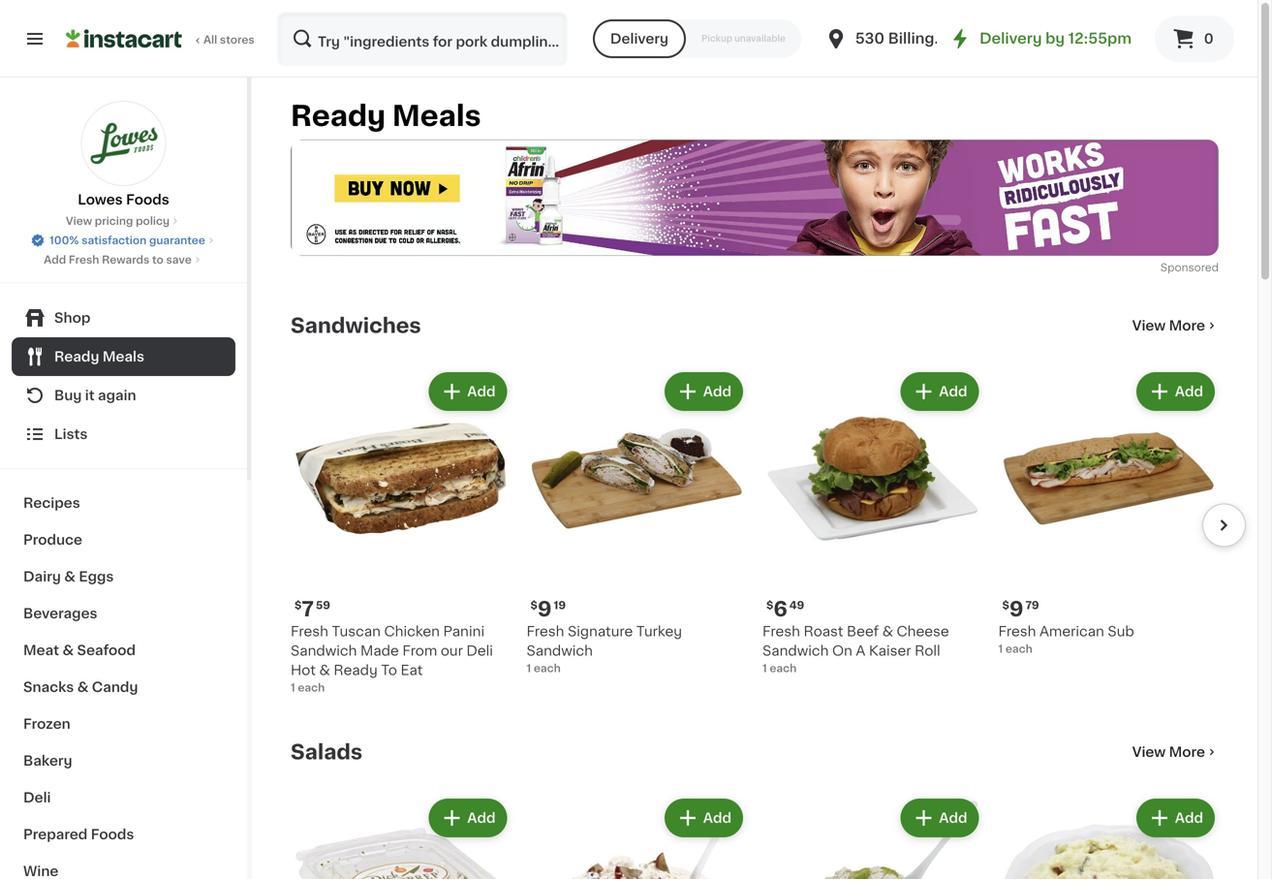 Task type: locate. For each thing, give the bounding box(es) containing it.
ready meals inside popup button
[[54, 350, 144, 364]]

foods for lowes foods
[[126, 193, 169, 207]]

prepared foods
[[23, 828, 134, 842]]

snacks & candy
[[23, 681, 138, 694]]

eat
[[401, 663, 423, 677]]

fresh down the $ 9 19
[[527, 625, 565, 638]]

$ for fresh roast beef & cheese sandwich on a kaiser roll
[[767, 600, 774, 611]]

deli down bakery
[[23, 791, 51, 805]]

prepared
[[23, 828, 88, 842]]

deli inside deli link
[[23, 791, 51, 805]]

view
[[66, 216, 92, 226], [1133, 319, 1167, 332], [1133, 745, 1167, 759]]

9 left 79
[[1010, 599, 1024, 619]]

$ inside $ 7 59
[[295, 600, 302, 611]]

530
[[856, 32, 885, 46]]

$ for fresh american sub
[[1003, 600, 1010, 611]]

1
[[999, 644, 1004, 654], [527, 663, 531, 674], [763, 663, 768, 674], [291, 682, 295, 693]]

turkey
[[637, 625, 683, 638]]

delivery
[[980, 32, 1043, 46], [611, 32, 669, 46]]

0 horizontal spatial deli
[[23, 791, 51, 805]]

2 vertical spatial ready
[[334, 663, 378, 677]]

0 horizontal spatial delivery
[[611, 32, 669, 46]]

recipes
[[23, 496, 80, 510]]

view pricing policy
[[66, 216, 170, 226]]

dairy & eggs
[[23, 570, 114, 584]]

2 9 from the left
[[1010, 599, 1024, 619]]

each inside fresh american sub 1 each
[[1006, 644, 1033, 654]]

1 vertical spatial view
[[1133, 319, 1167, 332]]

meals up buy it again link
[[103, 350, 144, 364]]

save
[[166, 255, 192, 265]]

2 sandwich from the left
[[527, 644, 593, 658]]

deli
[[467, 644, 493, 658], [23, 791, 51, 805]]

buy it again link
[[12, 376, 236, 415]]

each down $ 9 79
[[1006, 644, 1033, 654]]

1 9 from the left
[[538, 599, 552, 619]]

candy
[[92, 681, 138, 694]]

delivery inside button
[[611, 32, 669, 46]]

dairy
[[23, 570, 61, 584]]

delivery by 12:55pm
[[980, 32, 1132, 46]]

kaiser
[[870, 644, 912, 658]]

nsored
[[1182, 262, 1220, 273]]

satisfaction
[[82, 235, 147, 246]]

& left eggs
[[64, 570, 76, 584]]

frozen
[[23, 717, 71, 731]]

1 inside fresh roast beef & cheese sandwich on a kaiser roll 1 each
[[763, 663, 768, 674]]

sandwich down roast
[[763, 644, 829, 658]]

1 vertical spatial ready
[[54, 350, 99, 364]]

bakery link
[[12, 743, 236, 779]]

1 $ from the left
[[295, 600, 302, 611]]

1 sandwich from the left
[[291, 644, 357, 658]]

product group
[[291, 368, 511, 695], [527, 368, 748, 676], [763, 368, 984, 676], [999, 368, 1220, 657], [291, 795, 511, 879], [527, 795, 748, 879], [763, 795, 984, 879], [999, 795, 1220, 879]]

1 down the $ 9 19
[[527, 663, 531, 674]]

$ for fresh tuscan chicken panini sandwich made from our deli hot & ready to eat
[[295, 600, 302, 611]]

fresh down the 100%
[[69, 255, 99, 265]]

service type group
[[593, 19, 802, 58]]

dairy & eggs link
[[12, 558, 236, 595]]

each down hot
[[298, 682, 325, 693]]

fresh down 7
[[291, 625, 329, 638]]

snacks & candy link
[[12, 669, 236, 706]]

each inside fresh tuscan chicken panini sandwich made from our deli hot & ready to eat 1 each
[[298, 682, 325, 693]]

fresh inside fresh tuscan chicken panini sandwich made from our deli hot & ready to eat 1 each
[[291, 625, 329, 638]]

1 horizontal spatial deli
[[467, 644, 493, 658]]

view more for sandwiches
[[1133, 319, 1206, 332]]

0 horizontal spatial 9
[[538, 599, 552, 619]]

sandwich up hot
[[291, 644, 357, 658]]

0 vertical spatial view more
[[1133, 319, 1206, 332]]

each down the $ 9 19
[[534, 663, 561, 674]]

2 view more from the top
[[1133, 745, 1206, 759]]

each down $ 6 49
[[770, 663, 797, 674]]

1 vertical spatial ready meals
[[54, 350, 144, 364]]

spo
[[1161, 262, 1182, 273]]

fresh inside fresh american sub 1 each
[[999, 625, 1037, 638]]

lowes foods
[[78, 193, 169, 207]]

0 vertical spatial more
[[1170, 319, 1206, 332]]

& up kaiser
[[883, 625, 894, 638]]

ready meals down search field
[[291, 102, 481, 130]]

$
[[295, 600, 302, 611], [531, 600, 538, 611], [767, 600, 774, 611], [1003, 600, 1010, 611]]

meals
[[393, 102, 481, 130], [103, 350, 144, 364]]

1 more from the top
[[1170, 319, 1206, 332]]

beef
[[847, 625, 879, 638]]

1 vertical spatial foods
[[91, 828, 134, 842]]

1 view more link from the top
[[1133, 316, 1220, 335]]

& inside fresh roast beef & cheese sandwich on a kaiser roll 1 each
[[883, 625, 894, 638]]

fresh down 6
[[763, 625, 801, 638]]

$ inside $ 9 79
[[1003, 600, 1010, 611]]

to
[[152, 255, 164, 265]]

produce
[[23, 533, 82, 547]]

foods
[[126, 193, 169, 207], [91, 828, 134, 842]]

add fresh rewards to save link
[[44, 252, 203, 268]]

salads
[[291, 742, 363, 762]]

ready inside ready meals link
[[54, 350, 99, 364]]

1 view more from the top
[[1133, 319, 1206, 332]]

1 vertical spatial view more
[[1133, 745, 1206, 759]]

fresh down $ 9 79
[[999, 625, 1037, 638]]

530 billingsley road
[[856, 32, 1009, 46]]

None search field
[[277, 12, 568, 66]]

19
[[554, 600, 566, 611]]

view more link for sandwiches
[[1133, 316, 1220, 335]]

1 vertical spatial meals
[[103, 350, 144, 364]]

more
[[1170, 319, 1206, 332], [1170, 745, 1206, 759]]

ready meals button
[[12, 337, 236, 376]]

12:55pm
[[1069, 32, 1132, 46]]

& right hot
[[319, 663, 330, 677]]

foods up the 'policy'
[[126, 193, 169, 207]]

panini
[[444, 625, 485, 638]]

0 vertical spatial ready meals
[[291, 102, 481, 130]]

1 horizontal spatial sandwich
[[527, 644, 593, 658]]

delivery for delivery by 12:55pm
[[980, 32, 1043, 46]]

salads link
[[291, 740, 363, 764]]

0 vertical spatial foods
[[126, 193, 169, 207]]

$ left 79
[[1003, 600, 1010, 611]]

2 vertical spatial view
[[1133, 745, 1167, 759]]

road
[[970, 32, 1009, 46]]

add
[[44, 255, 66, 265], [468, 385, 496, 398], [704, 385, 732, 398], [940, 385, 968, 398], [1176, 385, 1204, 398], [468, 811, 496, 825], [704, 811, 732, 825], [940, 811, 968, 825], [1176, 811, 1204, 825]]

2 horizontal spatial sandwich
[[763, 644, 829, 658]]

1 horizontal spatial ready meals
[[291, 102, 481, 130]]

4 $ from the left
[[1003, 600, 1010, 611]]

ready meals link
[[12, 337, 236, 376]]

1 inside fresh american sub 1 each
[[999, 644, 1004, 654]]

1 horizontal spatial 9
[[1010, 599, 1024, 619]]

1 horizontal spatial meals
[[393, 102, 481, 130]]

100% satisfaction guarantee
[[50, 235, 205, 246]]

more for salads
[[1170, 745, 1206, 759]]

1 down $ 6 49
[[763, 663, 768, 674]]

1 down $ 9 79
[[999, 644, 1004, 654]]

prepared foods link
[[12, 816, 236, 853]]

$ left 59
[[295, 600, 302, 611]]

1 inside fresh signature turkey sandwich 1 each
[[527, 663, 531, 674]]

add button
[[431, 374, 506, 409], [667, 374, 742, 409], [903, 374, 978, 409], [1139, 374, 1214, 409], [431, 801, 506, 835], [667, 801, 742, 835], [903, 801, 978, 835], [1139, 801, 1214, 835]]

$ left 19
[[531, 600, 538, 611]]

meat & seafood link
[[12, 632, 236, 669]]

ready
[[291, 102, 386, 130], [54, 350, 99, 364], [334, 663, 378, 677]]

produce link
[[12, 522, 236, 558]]

ready meals up buy it again
[[54, 350, 144, 364]]

0 vertical spatial view more link
[[1133, 316, 1220, 335]]

sandwich
[[291, 644, 357, 658], [527, 644, 593, 658], [763, 644, 829, 658]]

1 vertical spatial deli
[[23, 791, 51, 805]]

1 down hot
[[291, 682, 295, 693]]

2 more from the top
[[1170, 745, 1206, 759]]

$ inside the $ 9 19
[[531, 600, 538, 611]]

0 vertical spatial deli
[[467, 644, 493, 658]]

$ left 49
[[767, 600, 774, 611]]

& right meat
[[62, 644, 74, 657]]

$ inside $ 6 49
[[767, 600, 774, 611]]

fresh inside fresh roast beef & cheese sandwich on a kaiser roll 1 each
[[763, 625, 801, 638]]

0 horizontal spatial ready meals
[[54, 350, 144, 364]]

1 vertical spatial view more link
[[1133, 742, 1220, 762]]

• sponsored: works ridiculously fast image
[[291, 140, 1220, 256]]

9
[[538, 599, 552, 619], [1010, 599, 1024, 619]]

0 horizontal spatial meals
[[103, 350, 144, 364]]

on
[[833, 644, 853, 658]]

foods up the wine "link"
[[91, 828, 134, 842]]

view more link for salads
[[1133, 742, 1220, 762]]

billingsley
[[889, 32, 966, 46]]

lists
[[54, 428, 88, 441]]

all
[[204, 34, 217, 45]]

signature
[[568, 625, 633, 638]]

2 view more link from the top
[[1133, 742, 1220, 762]]

1 horizontal spatial delivery
[[980, 32, 1043, 46]]

meals down search field
[[393, 102, 481, 130]]

9 left 19
[[538, 599, 552, 619]]

delivery by 12:55pm link
[[949, 27, 1132, 50]]

beverages
[[23, 607, 98, 620]]

3 $ from the left
[[767, 600, 774, 611]]

& for candy
[[77, 681, 89, 694]]

sandwich down the $ 9 19
[[527, 644, 593, 658]]

guarantee
[[149, 235, 205, 246]]

0 horizontal spatial sandwich
[[291, 644, 357, 658]]

each inside fresh signature turkey sandwich 1 each
[[534, 663, 561, 674]]

& left the candy
[[77, 681, 89, 694]]

view more
[[1133, 319, 1206, 332], [1133, 745, 1206, 759]]

3 sandwich from the left
[[763, 644, 829, 658]]

deli down panini
[[467, 644, 493, 658]]

fresh inside fresh signature turkey sandwich 1 each
[[527, 625, 565, 638]]

1 vertical spatial more
[[1170, 745, 1206, 759]]

2 $ from the left
[[531, 600, 538, 611]]



Task type: vqa. For each thing, say whether or not it's contained in the screenshot.


Task type: describe. For each thing, give the bounding box(es) containing it.
rewards
[[102, 255, 150, 265]]

roll
[[915, 644, 941, 658]]

snacks
[[23, 681, 74, 694]]

by
[[1046, 32, 1066, 46]]

product group containing 7
[[291, 368, 511, 695]]

deli inside fresh tuscan chicken panini sandwich made from our deli hot & ready to eat 1 each
[[467, 644, 493, 658]]

pricing
[[95, 216, 133, 226]]

item carousel region
[[291, 360, 1247, 709]]

ready inside fresh tuscan chicken panini sandwich made from our deli hot & ready to eat 1 each
[[334, 663, 378, 677]]

6
[[774, 599, 788, 619]]

cheese
[[897, 625, 950, 638]]

meat
[[23, 644, 59, 657]]

9 for fresh signature turkey sandwich
[[538, 599, 552, 619]]

buy
[[54, 389, 82, 402]]

stores
[[220, 34, 255, 45]]

foods for prepared foods
[[91, 828, 134, 842]]

view for salads
[[1133, 745, 1167, 759]]

view pricing policy link
[[66, 213, 181, 229]]

sandwiches
[[291, 315, 421, 336]]

instacart logo image
[[66, 27, 182, 50]]

eggs
[[79, 570, 114, 584]]

sub
[[1109, 625, 1135, 638]]

each inside fresh roast beef & cheese sandwich on a kaiser roll 1 each
[[770, 663, 797, 674]]

meals inside popup button
[[103, 350, 144, 364]]

79
[[1026, 600, 1040, 611]]

our
[[441, 644, 463, 658]]

buy it again
[[54, 389, 136, 402]]

530 billingsley road button
[[825, 12, 1009, 66]]

add inside "link"
[[44, 255, 66, 265]]

fresh signature turkey sandwich 1 each
[[527, 625, 683, 674]]

it
[[85, 389, 95, 402]]

& for seafood
[[62, 644, 74, 657]]

fresh for fresh american sub
[[999, 625, 1037, 638]]

$ 9 19
[[531, 599, 566, 619]]

shop
[[54, 311, 91, 325]]

chicken
[[384, 625, 440, 638]]

all stores
[[204, 34, 255, 45]]

sandwiches link
[[291, 314, 421, 337]]

bakery
[[23, 754, 72, 768]]

fresh for fresh signature turkey sandwich
[[527, 625, 565, 638]]

lowes foods logo image
[[81, 101, 166, 186]]

lowes foods link
[[78, 101, 169, 209]]

add fresh rewards to save
[[44, 255, 192, 265]]

delivery button
[[593, 19, 686, 58]]

seafood
[[77, 644, 136, 657]]

wine
[[23, 865, 59, 878]]

fresh american sub 1 each
[[999, 625, 1135, 654]]

49
[[790, 600, 805, 611]]

american
[[1040, 625, 1105, 638]]

7
[[302, 599, 314, 619]]

0
[[1205, 32, 1214, 46]]

0 vertical spatial meals
[[393, 102, 481, 130]]

59
[[316, 600, 331, 611]]

roast
[[804, 625, 844, 638]]

product group containing 6
[[763, 368, 984, 676]]

view more for salads
[[1133, 745, 1206, 759]]

all stores link
[[66, 12, 256, 66]]

$ 9 79
[[1003, 599, 1040, 619]]

made
[[361, 644, 399, 658]]

meat & seafood
[[23, 644, 136, 657]]

again
[[98, 389, 136, 402]]

9 for fresh american sub
[[1010, 599, 1024, 619]]

fresh for fresh roast beef & cheese sandwich on a kaiser roll
[[763, 625, 801, 638]]

beverages link
[[12, 595, 236, 632]]

policy
[[136, 216, 170, 226]]

shop link
[[12, 299, 236, 337]]

a
[[856, 644, 866, 658]]

sandwich inside fresh signature turkey sandwich 1 each
[[527, 644, 593, 658]]

more for sandwiches
[[1170, 319, 1206, 332]]

0 button
[[1156, 16, 1235, 62]]

sandwich inside fresh roast beef & cheese sandwich on a kaiser roll 1 each
[[763, 644, 829, 658]]

$ for fresh signature turkey sandwich
[[531, 600, 538, 611]]

Search field
[[279, 14, 566, 64]]

to
[[381, 663, 397, 677]]

0 vertical spatial view
[[66, 216, 92, 226]]

& inside fresh tuscan chicken panini sandwich made from our deli hot & ready to eat 1 each
[[319, 663, 330, 677]]

delivery for delivery
[[611, 32, 669, 46]]

1 inside fresh tuscan chicken panini sandwich made from our deli hot & ready to eat 1 each
[[291, 682, 295, 693]]

wine link
[[12, 853, 236, 879]]

sandwich inside fresh tuscan chicken panini sandwich made from our deli hot & ready to eat 1 each
[[291, 644, 357, 658]]

deli link
[[12, 779, 236, 816]]

tuscan
[[332, 625, 381, 638]]

recipes link
[[12, 485, 236, 522]]

fresh for fresh tuscan chicken panini sandwich made from our deli hot & ready to eat
[[291, 625, 329, 638]]

100%
[[50, 235, 79, 246]]

from
[[403, 644, 438, 658]]

$ 6 49
[[767, 599, 805, 619]]

& for eggs
[[64, 570, 76, 584]]

lowes
[[78, 193, 123, 207]]

view for sandwiches
[[1133, 319, 1167, 332]]

100% satisfaction guarantee button
[[30, 229, 217, 248]]

0 vertical spatial ready
[[291, 102, 386, 130]]

fresh inside "link"
[[69, 255, 99, 265]]

hot
[[291, 663, 316, 677]]



